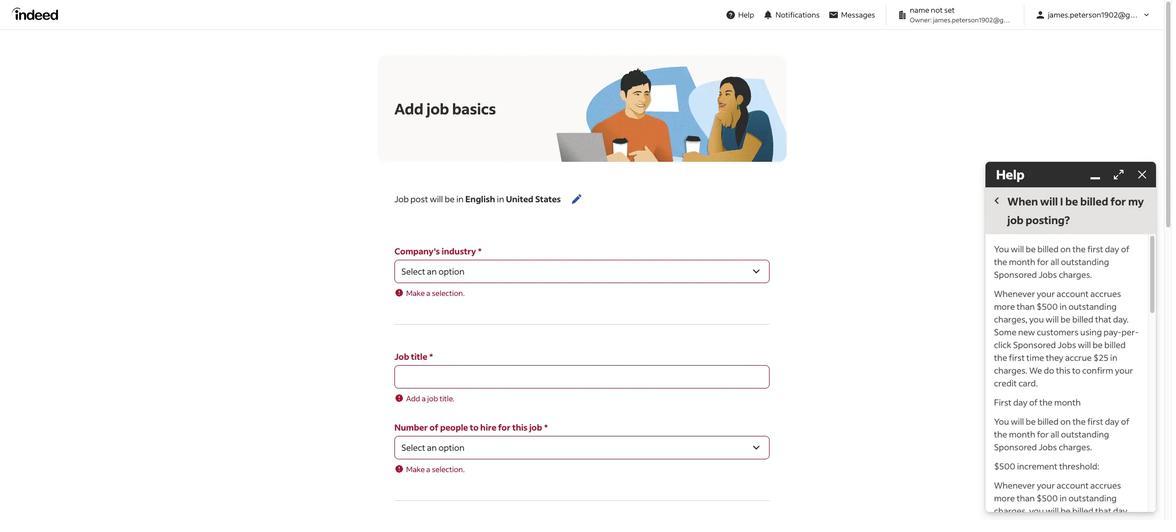 Task type: vqa. For each thing, say whether or not it's contained in the screenshot.
conditions
no



Task type: describe. For each thing, give the bounding box(es) containing it.
billed down posting?
[[1038, 244, 1059, 255]]

2 you will be billed on the first day of the month for all outstanding sponsored jobs charges. from the top
[[994, 416, 1130, 453]]

make for number
[[406, 465, 425, 475]]

error image for company's
[[395, 288, 404, 298]]

close image
[[1136, 168, 1149, 181]]

2 all from the top
[[1051, 429, 1060, 440]]

billed up using in the bottom of the page
[[1072, 314, 1094, 325]]

in right $25
[[1110, 352, 1118, 364]]

make a selection. for industry
[[406, 288, 465, 299]]

they
[[1046, 352, 1064, 364]]

help button
[[721, 5, 759, 25]]

1 vertical spatial day
[[1013, 397, 1028, 408]]

will down when
[[1011, 244, 1024, 255]]

time
[[1027, 352, 1044, 364]]

2 vertical spatial charges.
[[1059, 442, 1092, 453]]

job left basics
[[427, 99, 449, 118]]

be inside whenever your account accrues more than $500 in outstanding charges, you will be billed that day.
[[1061, 506, 1071, 517]]

be up $25
[[1093, 340, 1103, 351]]

1 you will be billed on the first day of the month for all outstanding sponsored jobs charges. from the top
[[994, 244, 1130, 280]]

job post will be in english in united states
[[395, 194, 561, 205]]

company's
[[395, 246, 440, 257]]

title.
[[440, 394, 455, 404]]

your for whenever your account accrues more than $500 in outstanding charges, you will be billed that day. some new customers using pay-per- click sponsored jobs will be billed the first time they accrue $25 in charges. we do this to confirm your credit card.
[[1037, 288, 1055, 300]]

outstanding inside whenever your account accrues more than $500 in outstanding charges, you will be billed that day. some new customers using pay-per- click sponsored jobs will be billed the first time they accrue $25 in charges. we do this to confirm your credit card.
[[1069, 301, 1117, 312]]

james.peterson1902@gmail.com button
[[1031, 5, 1161, 25]]

do
[[1044, 365, 1055, 376]]

0 vertical spatial day
[[1105, 244, 1120, 255]]

set
[[944, 5, 955, 15]]

united
[[506, 194, 534, 205]]

make for company's
[[406, 288, 425, 299]]

click
[[994, 340, 1012, 351]]

indeed home image
[[12, 7, 63, 20]]

0 vertical spatial jobs
[[1039, 269, 1057, 280]]

0 horizontal spatial to
[[470, 422, 479, 433]]

in left english on the top left of the page
[[456, 194, 464, 205]]

job right hire
[[529, 422, 542, 433]]

will inside whenever your account accrues more than $500 in outstanding charges, you will be billed that day.
[[1046, 506, 1059, 517]]

whenever for whenever your account accrues more than $500 in outstanding charges, you will be billed that day.
[[994, 480, 1035, 492]]

1 vertical spatial $500
[[994, 461, 1016, 472]]

make a selection. for of
[[406, 465, 465, 475]]

states
[[535, 194, 561, 205]]

a for industry
[[426, 288, 430, 299]]

company's industry *
[[395, 246, 482, 257]]

charges. inside whenever your account accrues more than $500 in outstanding charges, you will be billed that day. some new customers using pay-per- click sponsored jobs will be billed the first time they accrue $25 in charges. we do this to confirm your credit card.
[[994, 365, 1028, 376]]

account for whenever your account accrues more than $500 in outstanding charges, you will be billed that day. some new customers using pay-per- click sponsored jobs will be billed the first time they accrue $25 in charges. we do this to confirm your credit card.
[[1057, 288, 1089, 300]]

accrue
[[1065, 352, 1092, 364]]

that for whenever your account accrues more than $500 in outstanding charges, you will be billed that day.
[[1095, 506, 1112, 517]]

customers
[[1037, 327, 1079, 338]]

job for job title *
[[395, 351, 409, 363]]

will down first
[[1011, 416, 1024, 428]]

$500 for whenever your account accrues more than $500 in outstanding charges, you will be billed that day.
[[1037, 493, 1058, 504]]

not
[[931, 5, 943, 15]]

billed inside when will i be billed for my job posting?
[[1081, 195, 1109, 208]]

name not set owner: james.peterson1902@gmail.com
[[910, 5, 1030, 24]]

increment
[[1017, 461, 1058, 472]]

help inside button
[[738, 10, 754, 20]]

outstanding inside whenever your account accrues more than $500 in outstanding charges, you will be billed that day.
[[1069, 493, 1117, 504]]

0 vertical spatial month
[[1009, 256, 1036, 268]]

$500 for whenever your account accrues more than $500 in outstanding charges, you will be billed that day. some new customers using pay-per- click sponsored jobs will be billed the first time they accrue $25 in charges. we do this to confirm your credit card.
[[1037, 301, 1058, 312]]

confirm
[[1083, 365, 1114, 376]]

be down posting?
[[1026, 244, 1036, 255]]

will up accrue
[[1078, 340, 1091, 351]]

you for whenever your account accrues more than $500 in outstanding charges, you will be billed that day. some new customers using pay-per- click sponsored jobs will be billed the first time they accrue $25 in charges. we do this to confirm your credit card.
[[1029, 314, 1044, 325]]

* for company's industry *
[[478, 246, 482, 257]]

1 vertical spatial month
[[1055, 397, 1081, 408]]

selection. for industry
[[432, 288, 465, 299]]

notifications button
[[759, 3, 824, 26]]

2 vertical spatial sponsored
[[994, 442, 1037, 453]]

$500 increment threshold:
[[994, 461, 1100, 472]]

accrues for whenever your account accrues more than $500 in outstanding charges, you will be billed that day.
[[1091, 480, 1121, 492]]

posting?
[[1026, 213, 1070, 227]]

name
[[910, 5, 930, 15]]

whenever your account accrues more than $500 in outstanding charges, you will be billed that day. some new customers using pay-per- click sponsored jobs will be billed the first time they accrue $25 in charges. we do this to confirm your credit card.
[[994, 288, 1139, 389]]

a for of
[[426, 465, 430, 475]]

for right hire
[[498, 422, 511, 433]]

2 you from the top
[[994, 416, 1009, 428]]

whenever your account accrues more than $500 in outstanding charges, you will be billed that day.
[[994, 480, 1129, 517]]

0 horizontal spatial this
[[512, 422, 528, 433]]

1 on from the top
[[1061, 244, 1071, 255]]

card.
[[1019, 378, 1038, 389]]

messages
[[841, 10, 875, 20]]

you for whenever your account accrues more than $500 in outstanding charges, you will be billed that day.
[[1029, 506, 1044, 517]]

0 vertical spatial charges.
[[1059, 269, 1092, 280]]

owner:
[[910, 16, 932, 24]]

number
[[395, 422, 428, 433]]

billed down 'pay-'
[[1105, 340, 1126, 351]]

james.peterson1902@gmail.com inside name not set owner: james.peterson1902@gmail.com
[[933, 16, 1030, 24]]

more for whenever your account accrues more than $500 in outstanding charges, you will be billed that day.
[[994, 493, 1015, 504]]

first day of the month
[[994, 397, 1081, 408]]

minimize image
[[1089, 168, 1102, 181]]

expand view image
[[1113, 168, 1125, 181]]

selection. for of
[[432, 465, 465, 475]]

first
[[994, 397, 1012, 408]]

outstanding down when will i be billed for my job posting?
[[1061, 256, 1109, 268]]

add a job title.
[[406, 394, 455, 404]]

error image
[[395, 394, 404, 404]]

* for job title *
[[430, 351, 433, 363]]

than for whenever your account accrues more than $500 in outstanding charges, you will be billed that day. some new customers using pay-per- click sponsored jobs will be billed the first time they accrue $25 in charges. we do this to confirm your credit card.
[[1017, 301, 1035, 312]]

number of people to hire for this job *
[[395, 422, 548, 433]]

threshold:
[[1059, 461, 1100, 472]]



Task type: locate. For each thing, give the bounding box(es) containing it.
1 you from the top
[[994, 244, 1009, 255]]

be
[[445, 194, 455, 205], [1066, 195, 1078, 208], [1026, 244, 1036, 255], [1061, 314, 1071, 325], [1093, 340, 1103, 351], [1026, 416, 1036, 428], [1061, 506, 1071, 517]]

be down threshold:
[[1061, 506, 1071, 517]]

make
[[406, 288, 425, 299], [406, 465, 425, 475]]

a down the number
[[426, 465, 430, 475]]

job down when
[[1008, 213, 1024, 227]]

in inside whenever your account accrues more than $500 in outstanding charges, you will be billed that day.
[[1060, 493, 1067, 504]]

that down threshold:
[[1095, 506, 1112, 517]]

2 vertical spatial $500
[[1037, 493, 1058, 504]]

0 vertical spatial a
[[426, 288, 430, 299]]

for left my
[[1111, 195, 1126, 208]]

error image for number
[[395, 465, 404, 475]]

0 vertical spatial error image
[[395, 288, 404, 298]]

than for whenever your account accrues more than $500 in outstanding charges, you will be billed that day.
[[1017, 493, 1035, 504]]

i
[[1060, 195, 1063, 208]]

2 vertical spatial a
[[426, 465, 430, 475]]

more down the $500 increment threshold:
[[994, 493, 1015, 504]]

2 vertical spatial day
[[1105, 416, 1120, 428]]

in down threshold:
[[1060, 493, 1067, 504]]

*
[[478, 246, 482, 257], [430, 351, 433, 363], [544, 422, 548, 433]]

account up customers
[[1057, 288, 1089, 300]]

we
[[1029, 365, 1042, 376]]

this right do
[[1056, 365, 1071, 376]]

will down the $500 increment threshold:
[[1046, 506, 1059, 517]]

for down posting?
[[1037, 256, 1049, 268]]

2 vertical spatial month
[[1009, 429, 1036, 440]]

whenever down increment
[[994, 480, 1035, 492]]

0 vertical spatial accrues
[[1091, 288, 1121, 300]]

0 horizontal spatial james.peterson1902@gmail.com
[[933, 16, 1030, 24]]

than inside whenever your account accrues more than $500 in outstanding charges, you will be billed that day. some new customers using pay-per- click sponsored jobs will be billed the first time they accrue $25 in charges. we do this to confirm your credit card.
[[1017, 301, 1035, 312]]

accrues
[[1091, 288, 1121, 300], [1091, 480, 1121, 492]]

outstanding down threshold:
[[1069, 493, 1117, 504]]

1 vertical spatial all
[[1051, 429, 1060, 440]]

to
[[1072, 365, 1081, 376], [470, 422, 479, 433]]

industry
[[442, 246, 476, 257]]

$500 left increment
[[994, 461, 1016, 472]]

day down when will i be billed for my job posting?
[[1105, 244, 1120, 255]]

selection.
[[432, 288, 465, 299], [432, 465, 465, 475]]

charges, for whenever your account accrues more than $500 in outstanding charges, you will be billed that day. some new customers using pay-per- click sponsored jobs will be billed the first time they accrue $25 in charges. we do this to confirm your credit card.
[[994, 314, 1028, 325]]

will right "post"
[[430, 194, 443, 205]]

$500 up customers
[[1037, 301, 1058, 312]]

1 vertical spatial to
[[470, 422, 479, 433]]

billed down first day of the month
[[1038, 416, 1059, 428]]

first left the time
[[1009, 352, 1025, 364]]

1 vertical spatial help
[[996, 166, 1025, 183]]

help up when
[[996, 166, 1025, 183]]

job left title.
[[427, 394, 438, 404]]

2 make from the top
[[406, 465, 425, 475]]

be inside when will i be billed for my job posting?
[[1066, 195, 1078, 208]]

0 vertical spatial you
[[1029, 314, 1044, 325]]

account down threshold:
[[1057, 480, 1089, 492]]

0 vertical spatial on
[[1061, 244, 1071, 255]]

error image down company's at the left top of the page
[[395, 288, 404, 298]]

1 vertical spatial you
[[994, 416, 1009, 428]]

whenever inside whenever your account accrues more than $500 in outstanding charges, you will be billed that day.
[[994, 480, 1035, 492]]

you will be billed on the first day of the month for all outstanding sponsored jobs charges. down posting?
[[994, 244, 1130, 280]]

when will i be billed for my job posting?
[[1008, 195, 1144, 227]]

1 make from the top
[[406, 288, 425, 299]]

2 account from the top
[[1057, 480, 1089, 492]]

0 vertical spatial to
[[1072, 365, 1081, 376]]

outstanding up using in the bottom of the page
[[1069, 301, 1117, 312]]

the
[[1073, 244, 1086, 255], [994, 256, 1008, 268], [994, 352, 1008, 364], [1040, 397, 1053, 408], [1073, 416, 1086, 428], [994, 429, 1008, 440]]

be down first day of the month
[[1026, 416, 1036, 428]]

1 horizontal spatial james.peterson1902@gmail.com
[[1048, 10, 1161, 20]]

add for add a job title.
[[406, 394, 420, 404]]

you
[[1029, 314, 1044, 325], [1029, 506, 1044, 517]]

make a selection. down company's industry *
[[406, 288, 465, 299]]

0 horizontal spatial help
[[738, 10, 754, 20]]

job
[[395, 194, 409, 205], [395, 351, 409, 363]]

0 vertical spatial more
[[994, 301, 1015, 312]]

this inside whenever your account accrues more than $500 in outstanding charges, you will be billed that day. some new customers using pay-per- click sponsored jobs will be billed the first time they accrue $25 in charges. we do this to confirm your credit card.
[[1056, 365, 1071, 376]]

that up 'pay-'
[[1095, 314, 1112, 325]]

$500
[[1037, 301, 1058, 312], [994, 461, 1016, 472], [1037, 493, 1058, 504]]

some
[[994, 327, 1017, 338]]

all
[[1051, 256, 1060, 268], [1051, 429, 1060, 440]]

your for whenever your account accrues more than $500 in outstanding charges, you will be billed that day.
[[1037, 480, 1055, 492]]

account
[[1057, 288, 1089, 300], [1057, 480, 1089, 492]]

day. inside whenever your account accrues more than $500 in outstanding charges, you will be billed that day. some new customers using pay-per- click sponsored jobs will be billed the first time they accrue $25 in charges. we do this to confirm your credit card.
[[1113, 314, 1129, 325]]

sponsored inside whenever your account accrues more than $500 in outstanding charges, you will be billed that day. some new customers using pay-per- click sponsored jobs will be billed the first time they accrue $25 in charges. we do this to confirm your credit card.
[[1013, 340, 1056, 351]]

more
[[994, 301, 1015, 312], [994, 493, 1015, 504]]

0 horizontal spatial *
[[430, 351, 433, 363]]

0 vertical spatial than
[[1017, 301, 1035, 312]]

1 you from the top
[[1029, 314, 1044, 325]]

0 vertical spatial $500
[[1037, 301, 1058, 312]]

people
[[440, 422, 468, 433]]

month
[[1009, 256, 1036, 268], [1055, 397, 1081, 408], [1009, 429, 1036, 440]]

1 vertical spatial jobs
[[1058, 340, 1076, 351]]

2 whenever from the top
[[994, 480, 1035, 492]]

0 vertical spatial add
[[395, 99, 424, 118]]

to down accrue
[[1072, 365, 1081, 376]]

1 whenever from the top
[[994, 288, 1035, 300]]

1 vertical spatial whenever
[[994, 480, 1035, 492]]

that inside whenever your account accrues more than $500 in outstanding charges, you will be billed that day. some new customers using pay-per- click sponsored jobs will be billed the first time they accrue $25 in charges. we do this to confirm your credit card.
[[1095, 314, 1112, 325]]

1 horizontal spatial to
[[1072, 365, 1081, 376]]

job post language or country image
[[571, 193, 583, 206]]

your down the $500 increment threshold:
[[1037, 480, 1055, 492]]

make down the number
[[406, 465, 425, 475]]

0 vertical spatial charges,
[[994, 314, 1028, 325]]

more for whenever your account accrues more than $500 in outstanding charges, you will be billed that day. some new customers using pay-per- click sponsored jobs will be billed the first time they accrue $25 in charges. we do this to confirm your credit card.
[[994, 301, 1015, 312]]

charges,
[[994, 314, 1028, 325], [994, 506, 1028, 517]]

job
[[427, 99, 449, 118], [1008, 213, 1024, 227], [427, 394, 438, 404], [529, 422, 542, 433]]

add job basics
[[395, 99, 496, 118]]

will left 'i'
[[1040, 195, 1058, 208]]

day. for whenever your account accrues more than $500 in outstanding charges, you will be billed that day.
[[1113, 506, 1129, 517]]

1 vertical spatial you
[[1029, 506, 1044, 517]]

1 vertical spatial your
[[1115, 365, 1133, 376]]

1 accrues from the top
[[1091, 288, 1121, 300]]

all down posting?
[[1051, 256, 1060, 268]]

0 vertical spatial that
[[1095, 314, 1112, 325]]

charges, inside whenever your account accrues more than $500 in outstanding charges, you will be billed that day. some new customers using pay-per- click sponsored jobs will be billed the first time they accrue $25 in charges. we do this to confirm your credit card.
[[994, 314, 1028, 325]]

whenever for whenever your account accrues more than $500 in outstanding charges, you will be billed that day. some new customers using pay-per- click sponsored jobs will be billed the first time they accrue $25 in charges. we do this to confirm your credit card.
[[994, 288, 1035, 300]]

be right 'i'
[[1066, 195, 1078, 208]]

1 vertical spatial sponsored
[[1013, 340, 1056, 351]]

day. inside whenever your account accrues more than $500 in outstanding charges, you will be billed that day.
[[1113, 506, 1129, 517]]

1 vertical spatial *
[[430, 351, 433, 363]]

$500 down the $500 increment threshold:
[[1037, 493, 1058, 504]]

2 vertical spatial jobs
[[1039, 442, 1057, 453]]

whenever
[[994, 288, 1035, 300], [994, 480, 1035, 492]]

2 error image from the top
[[395, 465, 404, 475]]

whenever up some
[[994, 288, 1035, 300]]

1 more from the top
[[994, 301, 1015, 312]]

$500 inside whenever your account accrues more than $500 in outstanding charges, you will be billed that day.
[[1037, 493, 1058, 504]]

than inside whenever your account accrues more than $500 in outstanding charges, you will be billed that day.
[[1017, 493, 1035, 504]]

1 vertical spatial that
[[1095, 506, 1112, 517]]

of
[[1121, 244, 1130, 255], [1030, 397, 1038, 408], [1121, 416, 1130, 428], [430, 422, 439, 433]]

for inside when will i be billed for my job posting?
[[1111, 195, 1126, 208]]

your right confirm
[[1115, 365, 1133, 376]]

job inside when will i be billed for my job posting?
[[1008, 213, 1024, 227]]

hire
[[480, 422, 497, 433]]

2 job from the top
[[395, 351, 409, 363]]

you inside whenever your account accrues more than $500 in outstanding charges, you will be billed that day. some new customers using pay-per- click sponsored jobs will be billed the first time they accrue $25 in charges. we do this to confirm your credit card.
[[1029, 314, 1044, 325]]

that
[[1095, 314, 1112, 325], [1095, 506, 1112, 517]]

1 charges, from the top
[[994, 314, 1028, 325]]

jobs
[[1039, 269, 1057, 280], [1058, 340, 1076, 351], [1039, 442, 1057, 453]]

more up some
[[994, 301, 1015, 312]]

2 that from the top
[[1095, 506, 1112, 517]]

new
[[1018, 327, 1035, 338]]

1 vertical spatial you will be billed on the first day of the month for all outstanding sponsored jobs charges.
[[994, 416, 1130, 453]]

be right "post"
[[445, 194, 455, 205]]

1 vertical spatial first
[[1009, 352, 1025, 364]]

2 more from the top
[[994, 493, 1015, 504]]

1 error image from the top
[[395, 288, 404, 298]]

$25
[[1094, 352, 1109, 364]]

you down increment
[[1029, 506, 1044, 517]]

1 horizontal spatial help
[[996, 166, 1025, 183]]

1 vertical spatial than
[[1017, 493, 1035, 504]]

charges, inside whenever your account accrues more than $500 in outstanding charges, you will be billed that day.
[[994, 506, 1028, 517]]

first down when will i be billed for my job posting?
[[1088, 244, 1104, 255]]

$500 inside whenever your account accrues more than $500 in outstanding charges, you will be billed that day. some new customers using pay-per- click sponsored jobs will be billed the first time they accrue $25 in charges. we do this to confirm your credit card.
[[1037, 301, 1058, 312]]

my
[[1129, 195, 1144, 208]]

1 selection. from the top
[[432, 288, 465, 299]]

billed
[[1081, 195, 1109, 208], [1038, 244, 1059, 255], [1072, 314, 1094, 325], [1105, 340, 1126, 351], [1038, 416, 1059, 428], [1072, 506, 1094, 517]]

first up threshold:
[[1088, 416, 1104, 428]]

day.
[[1113, 314, 1129, 325], [1113, 506, 1129, 517]]

title
[[411, 351, 427, 363]]

to inside whenever your account accrues more than $500 in outstanding charges, you will be billed that day. some new customers using pay-per- click sponsored jobs will be billed the first time they accrue $25 in charges. we do this to confirm your credit card.
[[1072, 365, 1081, 376]]

on down first day of the month
[[1061, 416, 1071, 428]]

than down increment
[[1017, 493, 1035, 504]]

1 vertical spatial make
[[406, 465, 425, 475]]

0 vertical spatial make a selection.
[[406, 288, 465, 299]]

be up customers
[[1061, 314, 1071, 325]]

will inside when will i be billed for my job posting?
[[1040, 195, 1058, 208]]

you up new
[[1029, 314, 1044, 325]]

job left title
[[395, 351, 409, 363]]

0 vertical spatial *
[[478, 246, 482, 257]]

2 you from the top
[[1029, 506, 1044, 517]]

the inside whenever your account accrues more than $500 in outstanding charges, you will be billed that day. some new customers using pay-per- click sponsored jobs will be billed the first time they accrue $25 in charges. we do this to confirm your credit card.
[[994, 352, 1008, 364]]

will up customers
[[1046, 314, 1059, 325]]

0 vertical spatial your
[[1037, 288, 1055, 300]]

all up the $500 increment threshold:
[[1051, 429, 1060, 440]]

billed inside whenever your account accrues more than $500 in outstanding charges, you will be billed that day.
[[1072, 506, 1094, 517]]

job left "post"
[[395, 194, 409, 205]]

jobs inside whenever your account accrues more than $500 in outstanding charges, you will be billed that day. some new customers using pay-per- click sponsored jobs will be billed the first time they accrue $25 in charges. we do this to confirm your credit card.
[[1058, 340, 1076, 351]]

accrues inside whenever your account accrues more than $500 in outstanding charges, you will be billed that day. some new customers using pay-per- click sponsored jobs will be billed the first time they accrue $25 in charges. we do this to confirm your credit card.
[[1091, 288, 1121, 300]]

2 vertical spatial your
[[1037, 480, 1055, 492]]

in
[[456, 194, 464, 205], [497, 194, 504, 205], [1060, 301, 1067, 312], [1110, 352, 1118, 364], [1060, 493, 1067, 504]]

0 vertical spatial this
[[1056, 365, 1071, 376]]

day. for whenever your account accrues more than $500 in outstanding charges, you will be billed that day. some new customers using pay-per- click sponsored jobs will be billed the first time they accrue $25 in charges. we do this to confirm your credit card.
[[1113, 314, 1129, 325]]

account for whenever your account accrues more than $500 in outstanding charges, you will be billed that day.
[[1057, 480, 1089, 492]]

first
[[1088, 244, 1104, 255], [1009, 352, 1025, 364], [1088, 416, 1104, 428]]

for up the $500 increment threshold:
[[1037, 429, 1049, 440]]

2 selection. from the top
[[432, 465, 465, 475]]

when
[[1008, 195, 1038, 208]]

you will be billed on the first day of the month for all outstanding sponsored jobs charges. up the $500 increment threshold:
[[994, 416, 1130, 453]]

1 vertical spatial this
[[512, 422, 528, 433]]

outstanding up threshold:
[[1061, 429, 1109, 440]]

using
[[1081, 327, 1102, 338]]

when will i be billed for my job posting? button
[[990, 192, 1152, 230]]

add for add job basics
[[395, 99, 424, 118]]

1 account from the top
[[1057, 288, 1089, 300]]

1 make a selection. from the top
[[406, 288, 465, 299]]

first inside whenever your account accrues more than $500 in outstanding charges, you will be billed that day. some new customers using pay-per- click sponsored jobs will be billed the first time they accrue $25 in charges. we do this to confirm your credit card.
[[1009, 352, 1025, 364]]

2 accrues from the top
[[1091, 480, 1121, 492]]

error image
[[395, 288, 404, 298], [395, 465, 404, 475]]

charges.
[[1059, 269, 1092, 280], [994, 365, 1028, 376], [1059, 442, 1092, 453]]

name not set owner: james.peterson1902@gmail.com element
[[893, 4, 1030, 25]]

0 vertical spatial all
[[1051, 256, 1060, 268]]

accrues up 'pay-'
[[1091, 288, 1121, 300]]

0 vertical spatial whenever
[[994, 288, 1035, 300]]

this right hire
[[512, 422, 528, 433]]

1 vertical spatial more
[[994, 493, 1015, 504]]

make a selection.
[[406, 288, 465, 299], [406, 465, 465, 475]]

on down posting?
[[1061, 244, 1071, 255]]

notifications
[[776, 9, 820, 19]]

billed down threshold:
[[1072, 506, 1094, 517]]

0 vertical spatial you will be billed on the first day of the month for all outstanding sponsored jobs charges.
[[994, 244, 1130, 280]]

None field
[[395, 366, 770, 389]]

your inside whenever your account accrues more than $500 in outstanding charges, you will be billed that day.
[[1037, 480, 1055, 492]]

charges, for whenever your account accrues more than $500 in outstanding charges, you will be billed that day.
[[994, 506, 1028, 517]]

credit
[[994, 378, 1017, 389]]

than
[[1017, 301, 1035, 312], [1017, 493, 1035, 504]]

help
[[738, 10, 754, 20], [996, 166, 1025, 183]]

billed down minimize icon
[[1081, 195, 1109, 208]]

1 vertical spatial account
[[1057, 480, 1089, 492]]

0 vertical spatial account
[[1057, 288, 1089, 300]]

0 vertical spatial make
[[406, 288, 425, 299]]

a down company's industry *
[[426, 288, 430, 299]]

account inside whenever your account accrues more than $500 in outstanding charges, you will be billed that day. some new customers using pay-per- click sponsored jobs will be billed the first time they accrue $25 in charges. we do this to confirm your credit card.
[[1057, 288, 1089, 300]]

you
[[994, 244, 1009, 255], [994, 416, 1009, 428]]

1 vertical spatial charges,
[[994, 506, 1028, 517]]

outstanding
[[1061, 256, 1109, 268], [1069, 301, 1117, 312], [1061, 429, 1109, 440], [1069, 493, 1117, 504]]

accrues down threshold:
[[1091, 480, 1121, 492]]

1 vertical spatial on
[[1061, 416, 1071, 428]]

whenever inside whenever your account accrues more than $500 in outstanding charges, you will be billed that day. some new customers using pay-per- click sponsored jobs will be billed the first time they accrue $25 in charges. we do this to confirm your credit card.
[[994, 288, 1035, 300]]

2 day. from the top
[[1113, 506, 1129, 517]]

you down first
[[994, 416, 1009, 428]]

1 horizontal spatial *
[[478, 246, 482, 257]]

1 vertical spatial accrues
[[1091, 480, 1121, 492]]

2 vertical spatial *
[[544, 422, 548, 433]]

1 vertical spatial day.
[[1113, 506, 1129, 517]]

for
[[1111, 195, 1126, 208], [1037, 256, 1049, 268], [498, 422, 511, 433], [1037, 429, 1049, 440]]

0 vertical spatial job
[[395, 194, 409, 205]]

0 vertical spatial sponsored
[[994, 269, 1037, 280]]

1 horizontal spatial this
[[1056, 365, 1071, 376]]

you inside whenever your account accrues more than $500 in outstanding charges, you will be billed that day.
[[1029, 506, 1044, 517]]

2 than from the top
[[1017, 493, 1035, 504]]

accrues inside whenever your account accrues more than $500 in outstanding charges, you will be billed that day.
[[1091, 480, 1121, 492]]

0 vertical spatial you
[[994, 244, 1009, 255]]

error image down the number
[[395, 465, 404, 475]]

1 job from the top
[[395, 194, 409, 205]]

your
[[1037, 288, 1055, 300], [1115, 365, 1133, 376], [1037, 480, 1055, 492]]

1 than from the top
[[1017, 301, 1035, 312]]

1 day. from the top
[[1113, 314, 1129, 325]]

messages link
[[824, 5, 880, 25]]

will
[[430, 194, 443, 205], [1040, 195, 1058, 208], [1011, 244, 1024, 255], [1046, 314, 1059, 325], [1078, 340, 1091, 351], [1011, 416, 1024, 428], [1046, 506, 1059, 517]]

1 vertical spatial make a selection.
[[406, 465, 465, 475]]

this
[[1056, 365, 1071, 376], [512, 422, 528, 433]]

pay-
[[1104, 327, 1122, 338]]

1 all from the top
[[1051, 256, 1060, 268]]

1 vertical spatial add
[[406, 394, 420, 404]]

more inside whenever your account accrues more than $500 in outstanding charges, you will be billed that day.
[[994, 493, 1015, 504]]

on
[[1061, 244, 1071, 255], [1061, 416, 1071, 428]]

per-
[[1122, 327, 1139, 338]]

2 charges, from the top
[[994, 506, 1028, 517]]

in up customers
[[1060, 301, 1067, 312]]

day down confirm
[[1105, 416, 1120, 428]]

more inside whenever your account accrues more than $500 in outstanding charges, you will be billed that day. some new customers using pay-per- click sponsored jobs will be billed the first time they accrue $25 in charges. we do this to confirm your credit card.
[[994, 301, 1015, 312]]

help left notifications popup button
[[738, 10, 754, 20]]

you down when
[[994, 244, 1009, 255]]

basics
[[452, 99, 496, 118]]

0 vertical spatial day.
[[1113, 314, 1129, 325]]

0 vertical spatial help
[[738, 10, 754, 20]]

1 vertical spatial job
[[395, 351, 409, 363]]

account inside whenever your account accrues more than $500 in outstanding charges, you will be billed that day.
[[1057, 480, 1089, 492]]

job for job post will be in english in united states
[[395, 194, 409, 205]]

0 vertical spatial first
[[1088, 244, 1104, 255]]

charges, down increment
[[994, 506, 1028, 517]]

1 vertical spatial a
[[422, 394, 426, 404]]

a for title
[[422, 394, 426, 404]]

english
[[465, 194, 495, 205]]

sponsored
[[994, 269, 1037, 280], [1013, 340, 1056, 351], [994, 442, 1037, 453]]

a left title.
[[422, 394, 426, 404]]

make a selection. down 'people'
[[406, 465, 465, 475]]

james.peterson1902@gmail.com
[[1048, 10, 1161, 20], [933, 16, 1030, 24]]

1 vertical spatial error image
[[395, 465, 404, 475]]

2 vertical spatial first
[[1088, 416, 1104, 428]]

accrues for whenever your account accrues more than $500 in outstanding charges, you will be billed that day. some new customers using pay-per- click sponsored jobs will be billed the first time they accrue $25 in charges. we do this to confirm your credit card.
[[1091, 288, 1121, 300]]

day
[[1105, 244, 1120, 255], [1013, 397, 1028, 408], [1105, 416, 1120, 428]]

that inside whenever your account accrues more than $500 in outstanding charges, you will be billed that day.
[[1095, 506, 1112, 517]]

your up customers
[[1037, 288, 1055, 300]]

to left hire
[[470, 422, 479, 433]]

james.peterson1902@gmail.com inside dropdown button
[[1048, 10, 1161, 20]]

that for whenever your account accrues more than $500 in outstanding charges, you will be billed that day. some new customers using pay-per- click sponsored jobs will be billed the first time they accrue $25 in charges. we do this to confirm your credit card.
[[1095, 314, 1112, 325]]

1 vertical spatial selection.
[[432, 465, 465, 475]]

2 on from the top
[[1061, 416, 1071, 428]]

you will be billed on the first day of the month for all outstanding sponsored jobs charges.
[[994, 244, 1130, 280], [994, 416, 1130, 453]]

in left the united
[[497, 194, 504, 205]]

2 horizontal spatial *
[[544, 422, 548, 433]]

a
[[426, 288, 430, 299], [422, 394, 426, 404], [426, 465, 430, 475]]

add
[[395, 99, 424, 118], [406, 394, 420, 404]]

post
[[411, 194, 428, 205]]

make down company's at the left top of the page
[[406, 288, 425, 299]]

1 that from the top
[[1095, 314, 1112, 325]]

day right first
[[1013, 397, 1028, 408]]

1 vertical spatial charges.
[[994, 365, 1028, 376]]

2 make a selection. from the top
[[406, 465, 465, 475]]

job title *
[[395, 351, 433, 363]]

selection. down company's industry *
[[432, 288, 465, 299]]

than up new
[[1017, 301, 1035, 312]]

0 vertical spatial selection.
[[432, 288, 465, 299]]

charges, up some
[[994, 314, 1028, 325]]

selection. down 'people'
[[432, 465, 465, 475]]



